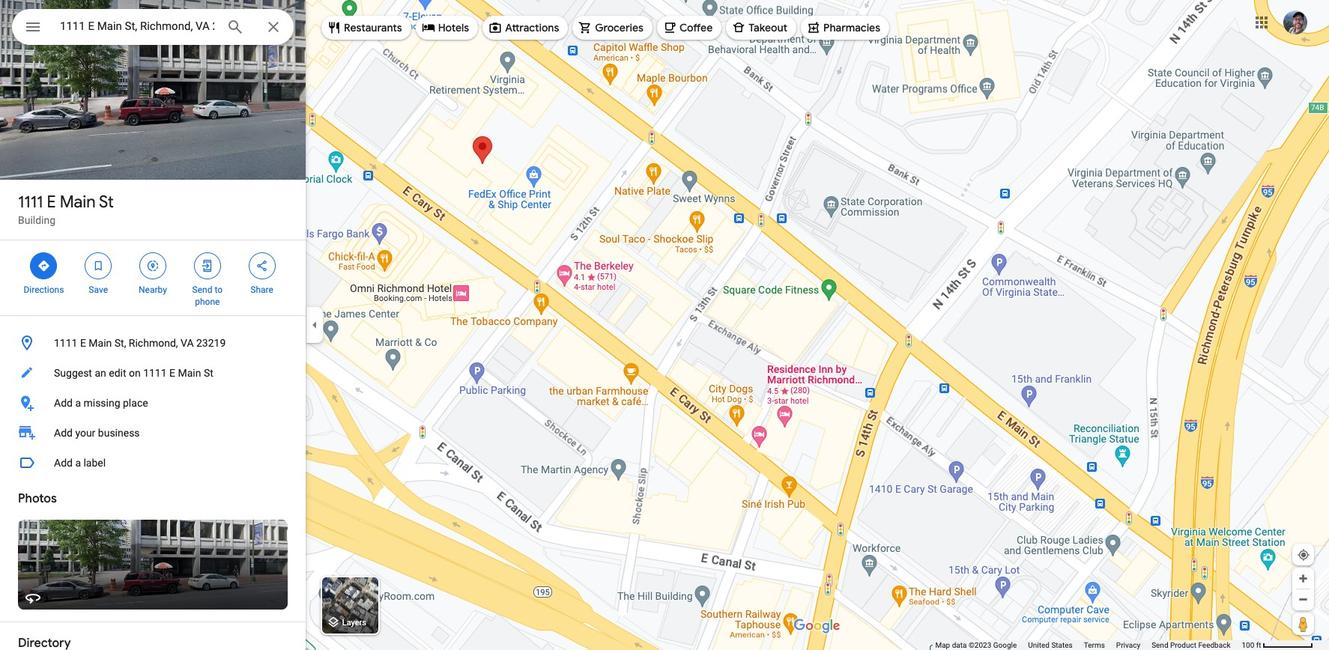 Task type: describe. For each thing, give the bounding box(es) containing it.
send to phone
[[192, 285, 223, 307]]

on
[[129, 367, 141, 379]]

privacy
[[1116, 641, 1141, 650]]

send for send to phone
[[192, 285, 212, 295]]

add a missing place button
[[0, 388, 306, 418]]

main for st
[[60, 192, 96, 213]]


[[92, 258, 105, 274]]

st inside 'button'
[[204, 367, 213, 379]]

a for missing
[[75, 397, 81, 409]]

100 ft button
[[1242, 641, 1314, 650]]

place
[[123, 397, 148, 409]]

add a label
[[54, 457, 106, 469]]

add your business link
[[0, 418, 306, 448]]

missing
[[84, 397, 120, 409]]

map data ©2023 google
[[936, 641, 1017, 650]]

an
[[95, 367, 106, 379]]

add for add a missing place
[[54, 397, 73, 409]]

united states
[[1028, 641, 1073, 650]]

terms button
[[1084, 641, 1105, 650]]

label
[[84, 457, 106, 469]]

main for st,
[[89, 337, 112, 349]]

richmond,
[[129, 337, 178, 349]]

suggest an edit on 1111 e main st
[[54, 367, 213, 379]]

1111 e main st, richmond, va 23219 button
[[0, 328, 306, 358]]

add your business
[[54, 427, 140, 439]]

1111 for st
[[18, 192, 43, 213]]

united states button
[[1028, 641, 1073, 650]]


[[24, 16, 42, 37]]

100 ft
[[1242, 641, 1262, 650]]

terms
[[1084, 641, 1105, 650]]

va
[[181, 337, 194, 349]]


[[146, 258, 160, 274]]

1111 e main st main content
[[0, 0, 306, 650]]

1111 e main st building
[[18, 192, 114, 226]]

building
[[18, 214, 56, 226]]

zoom out image
[[1298, 594, 1309, 606]]

map
[[936, 641, 950, 650]]

product
[[1171, 641, 1197, 650]]

st inside 1111 e main st building
[[99, 192, 114, 213]]

100
[[1242, 641, 1255, 650]]

1111 inside 'button'
[[143, 367, 167, 379]]

save
[[89, 285, 108, 295]]

google account: cj baylor  
(christian.baylor@adept.ai) image
[[1284, 10, 1308, 34]]

add a label button
[[0, 448, 306, 478]]

1111 e main st, richmond, va 23219
[[54, 337, 226, 349]]

 search field
[[12, 9, 294, 48]]

 button
[[12, 9, 54, 48]]

23219
[[196, 337, 226, 349]]

pharmacies
[[824, 21, 881, 34]]

states
[[1052, 641, 1073, 650]]

takeout
[[749, 21, 788, 34]]

send for send product feedback
[[1152, 641, 1169, 650]]

layers
[[342, 619, 366, 628]]

1111 E Main St, Richmond, VA 23219 field
[[12, 9, 294, 45]]



Task type: locate. For each thing, give the bounding box(es) containing it.
main
[[60, 192, 96, 213], [89, 337, 112, 349], [178, 367, 201, 379]]

e for st,
[[80, 337, 86, 349]]

main down va
[[178, 367, 201, 379]]

to
[[215, 285, 223, 295]]

suggest an edit on 1111 e main st button
[[0, 358, 306, 388]]

None field
[[60, 17, 214, 35]]

1 vertical spatial e
[[80, 337, 86, 349]]

hotels button
[[416, 10, 478, 46]]

add down suggest
[[54, 397, 73, 409]]

0 horizontal spatial send
[[192, 285, 212, 295]]

2 add from the top
[[54, 427, 73, 439]]

1 vertical spatial st
[[204, 367, 213, 379]]

a
[[75, 397, 81, 409], [75, 457, 81, 469]]

1 vertical spatial add
[[54, 427, 73, 439]]

1 horizontal spatial st
[[204, 367, 213, 379]]

main left st,
[[89, 337, 112, 349]]

0 vertical spatial e
[[47, 192, 56, 213]]

0 horizontal spatial e
[[47, 192, 56, 213]]

add left your
[[54, 427, 73, 439]]

privacy button
[[1116, 641, 1141, 650]]

actions for 1111 e main st region
[[0, 241, 306, 315]]

footer containing map data ©2023 google
[[936, 641, 1242, 650]]

send left 'product'
[[1152, 641, 1169, 650]]

coffee
[[680, 21, 713, 34]]

none field inside the 1111 e main st, richmond, va 23219 field
[[60, 17, 214, 35]]

2 a from the top
[[75, 457, 81, 469]]

zoom in image
[[1298, 573, 1309, 585]]

0 horizontal spatial 1111
[[18, 192, 43, 213]]

attractions
[[505, 21, 559, 34]]

1 horizontal spatial e
[[80, 337, 86, 349]]

0 vertical spatial add
[[54, 397, 73, 409]]

add for add your business
[[54, 427, 73, 439]]

show street view coverage image
[[1293, 613, 1314, 635]]

a left label
[[75, 457, 81, 469]]

1111 inside button
[[54, 337, 78, 349]]

restaurants button
[[321, 10, 411, 46]]

0 vertical spatial a
[[75, 397, 81, 409]]

your
[[75, 427, 95, 439]]

1 a from the top
[[75, 397, 81, 409]]

1 horizontal spatial send
[[1152, 641, 1169, 650]]

1111 inside 1111 e main st building
[[18, 192, 43, 213]]

data
[[952, 641, 967, 650]]

footer inside google maps "element"
[[936, 641, 1242, 650]]

e
[[47, 192, 56, 213], [80, 337, 86, 349], [169, 367, 175, 379]]


[[255, 258, 269, 274]]

e up building
[[47, 192, 56, 213]]

1111 up suggest
[[54, 337, 78, 349]]

add
[[54, 397, 73, 409], [54, 427, 73, 439], [54, 457, 73, 469]]

e for st
[[47, 192, 56, 213]]

3 add from the top
[[54, 457, 73, 469]]

send up phone
[[192, 285, 212, 295]]

e inside 1111 e main st building
[[47, 192, 56, 213]]

main inside the suggest an edit on 1111 e main st 'button'
[[178, 367, 201, 379]]

1 vertical spatial main
[[89, 337, 112, 349]]

main up 
[[60, 192, 96, 213]]

send product feedback
[[1152, 641, 1231, 650]]

0 vertical spatial main
[[60, 192, 96, 213]]

business
[[98, 427, 140, 439]]

0 vertical spatial send
[[192, 285, 212, 295]]

2 vertical spatial add
[[54, 457, 73, 469]]

photos
[[18, 492, 57, 507]]

a for label
[[75, 457, 81, 469]]

hotels
[[438, 21, 469, 34]]

footer
[[936, 641, 1242, 650]]

coffee button
[[657, 10, 722, 46]]

1 add from the top
[[54, 397, 73, 409]]

suggest
[[54, 367, 92, 379]]

a inside button
[[75, 397, 81, 409]]

1 vertical spatial a
[[75, 457, 81, 469]]

e up suggest
[[80, 337, 86, 349]]

2 horizontal spatial 1111
[[143, 367, 167, 379]]

main inside 1111 e main st, richmond, va 23219 button
[[89, 337, 112, 349]]

groceries button
[[573, 10, 653, 46]]

send inside send to phone
[[192, 285, 212, 295]]

1 vertical spatial send
[[1152, 641, 1169, 650]]

add a missing place
[[54, 397, 148, 409]]

0 vertical spatial st
[[99, 192, 114, 213]]

united
[[1028, 641, 1050, 650]]

st
[[99, 192, 114, 213], [204, 367, 213, 379]]

e inside the suggest an edit on 1111 e main st 'button'
[[169, 367, 175, 379]]

ft
[[1257, 641, 1262, 650]]

edit
[[109, 367, 126, 379]]

send inside button
[[1152, 641, 1169, 650]]

2 vertical spatial 1111
[[143, 367, 167, 379]]

1111 for st,
[[54, 337, 78, 349]]

e down richmond,
[[169, 367, 175, 379]]

0 vertical spatial 1111
[[18, 192, 43, 213]]

restaurants
[[344, 21, 402, 34]]

©2023
[[969, 641, 992, 650]]

directions
[[24, 285, 64, 295]]

add inside button
[[54, 397, 73, 409]]

send
[[192, 285, 212, 295], [1152, 641, 1169, 650]]

collapse side panel image
[[307, 317, 323, 333]]

add inside "button"
[[54, 457, 73, 469]]

attractions button
[[483, 10, 568, 46]]


[[37, 258, 51, 274]]

share
[[251, 285, 273, 295]]

0 horizontal spatial st
[[99, 192, 114, 213]]

show your location image
[[1297, 549, 1311, 562]]

groceries
[[595, 21, 644, 34]]

2 vertical spatial main
[[178, 367, 201, 379]]

add for add a label
[[54, 457, 73, 469]]

feedback
[[1199, 641, 1231, 650]]

send product feedback button
[[1152, 641, 1231, 650]]

nearby
[[139, 285, 167, 295]]

google maps element
[[0, 0, 1329, 650]]

add left label
[[54, 457, 73, 469]]

pharmacies button
[[801, 10, 890, 46]]

1 vertical spatial 1111
[[54, 337, 78, 349]]

2 vertical spatial e
[[169, 367, 175, 379]]

1 horizontal spatial 1111
[[54, 337, 78, 349]]

st up 
[[99, 192, 114, 213]]

2 horizontal spatial e
[[169, 367, 175, 379]]

a inside "button"
[[75, 457, 81, 469]]

a left missing
[[75, 397, 81, 409]]

takeout button
[[726, 10, 797, 46]]

st,
[[114, 337, 126, 349]]


[[201, 258, 214, 274]]

phone
[[195, 297, 220, 307]]

main inside 1111 e main st building
[[60, 192, 96, 213]]

google
[[993, 641, 1017, 650]]

st down 23219
[[204, 367, 213, 379]]

1111 right the on at bottom
[[143, 367, 167, 379]]

1111
[[18, 192, 43, 213], [54, 337, 78, 349], [143, 367, 167, 379]]

1111 up building
[[18, 192, 43, 213]]

e inside 1111 e main st, richmond, va 23219 button
[[80, 337, 86, 349]]



Task type: vqa. For each thing, say whether or not it's contained in the screenshot.
Main to the bottom
yes



